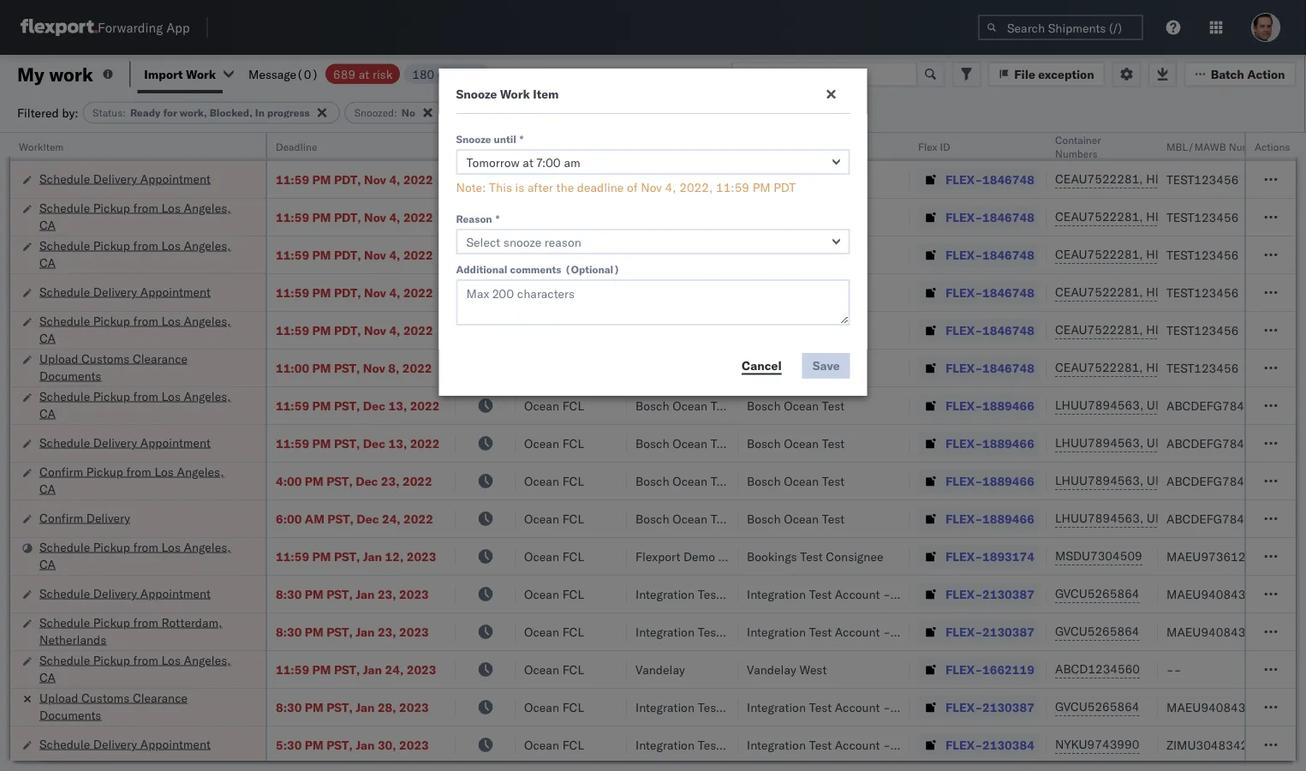Task type: describe. For each thing, give the bounding box(es) containing it.
deadline
[[276, 140, 317, 153]]

2 lhuu7894563, uetu5238478 from the top
[[1056, 435, 1231, 450]]

confirm delivery button
[[39, 509, 130, 528]]

appointment for fourth "schedule delivery appointment" link from the bottom of the page
[[140, 284, 211, 299]]

additional comments (optional)
[[456, 263, 620, 275]]

1 schedule delivery appointment link from the top
[[39, 170, 211, 187]]

resize handle column header for flex id
[[1026, 133, 1047, 771]]

flex-1846748 for 2nd schedule pickup from los angeles, ca link
[[946, 247, 1035, 262]]

3 uetu5238478 from the top
[[1147, 473, 1231, 488]]

8 schedule from the top
[[39, 539, 90, 554]]

9 flex- from the top
[[946, 473, 983, 488]]

4 ceau7522281, hlxu6269489, hlxu803499 from the top
[[1056, 284, 1307, 299]]

hlxu803499 for second upload customs clearance documents link from the bottom of the page
[[1237, 360, 1307, 375]]

Search Work text field
[[731, 61, 918, 87]]

mbl/mawb numbers button
[[1158, 136, 1307, 153]]

5 schedule pickup from los angeles, ca link from the top
[[39, 538, 243, 573]]

11:59 pm pdt, nov 4, 2022 for fourth schedule pickup from los angeles, ca link from the bottom
[[276, 323, 433, 338]]

numbers for mbl/mawb numbers
[[1229, 140, 1272, 153]]

mbl/mawb numbers
[[1167, 140, 1272, 153]]

6 schedule from the top
[[39, 389, 90, 404]]

pickup for 2nd the 'schedule pickup from los angeles, ca' button from the top
[[93, 238, 130, 253]]

pickup for the schedule pickup from rotterdam, netherlands button on the bottom left
[[93, 615, 130, 630]]

confirm delivery
[[39, 510, 130, 525]]

3 resize handle column header from the left
[[495, 133, 516, 771]]

4 fcl from the top
[[563, 285, 584, 300]]

0 horizontal spatial *
[[496, 212, 500, 225]]

documents for second upload customs clearance documents link from the bottom of the page
[[39, 368, 101, 383]]

jan up '11:59 pm pst, jan 24, 2023'
[[356, 624, 375, 639]]

forwarding app link
[[21, 19, 190, 36]]

dec up the 11:59 pm pst, jan 12, 2023
[[357, 511, 379, 526]]

11 schedule from the top
[[39, 652, 90, 667]]

reason
[[456, 212, 492, 225]]

jan down the 11:59 pm pst, jan 12, 2023
[[356, 586, 375, 601]]

flex-1893174
[[946, 549, 1035, 564]]

in
[[255, 106, 265, 119]]

4 uetu5238478 from the top
[[1147, 511, 1231, 526]]

ca for 2nd schedule pickup from los angeles, ca link
[[39, 255, 56, 270]]

11:59 pm pdt, nov 4, 2022 for 6th schedule pickup from los angeles, ca link from the bottom of the page
[[276, 209, 433, 224]]

zimu3048342
[[1167, 737, 1249, 752]]

2 13, from the top
[[389, 436, 407, 451]]

resize handle column header for deadline
[[435, 133, 456, 771]]

4 ceau7522281, from the top
[[1056, 284, 1144, 299]]

8 ocean fcl from the top
[[524, 473, 584, 488]]

4 hlxu803499 from the top
[[1237, 284, 1307, 299]]

3 8:30 from the top
[[276, 700, 302, 715]]

the
[[557, 180, 574, 195]]

: for snoozed
[[394, 106, 397, 119]]

by:
[[62, 105, 78, 120]]

4 schedule pickup from los angeles, ca link from the top
[[39, 388, 243, 422]]

pickup for confirm pickup from los angeles, ca button
[[86, 464, 123, 479]]

los for 2nd the 'schedule pickup from los angeles, ca' button from the bottom
[[161, 539, 181, 554]]

3 schedule pickup from los angeles, ca link from the top
[[39, 312, 243, 347]]

5 fcl from the top
[[563, 323, 584, 338]]

msdu7304509
[[1056, 548, 1143, 563]]

ca for confirm pickup from los angeles, ca link
[[39, 481, 56, 496]]

maeu9736123
[[1167, 549, 1254, 564]]

1 test123456 from the top
[[1167, 172, 1239, 187]]

consignee button
[[739, 136, 893, 153]]

ca for fourth schedule pickup from los angeles, ca link from the bottom
[[39, 330, 56, 345]]

for
[[163, 106, 177, 119]]

work
[[49, 62, 93, 86]]

hlxu6269489, for 3rd the 'schedule pickup from los angeles, ca' button from the top of the page
[[1147, 322, 1234, 337]]

pst, down 8:30 pm pst, jan 28, 2023
[[327, 737, 353, 752]]

schedule pickup from rotterdam, netherlands
[[39, 615, 222, 647]]

note: this is after the deadline of nov 4, 2022, 11:59 pm pdt
[[456, 180, 796, 195]]

hlxu6269489, for 2nd the 'schedule pickup from los angeles, ca' button from the top
[[1147, 247, 1234, 262]]

7 flex- from the top
[[946, 398, 983, 413]]

los for 3rd the 'schedule pickup from los angeles, ca' button from the top of the page
[[161, 313, 181, 328]]

flexport demo consignee
[[636, 549, 776, 564]]

blocked,
[[210, 106, 253, 119]]

1662119
[[983, 662, 1035, 677]]

client
[[636, 140, 663, 153]]

1 13, from the top
[[389, 398, 407, 413]]

4 flex-1846748 from the top
[[946, 285, 1035, 300]]

180
[[412, 66, 435, 81]]

1 flex- from the top
[[946, 172, 983, 187]]

mode
[[524, 140, 551, 153]]

ca for third schedule pickup from los angeles, ca link from the bottom of the page
[[39, 406, 56, 421]]

4 flex-1889466 from the top
[[946, 511, 1035, 526]]

jan left 28,
[[356, 700, 375, 715]]

3 lagerfeld from the top
[[919, 700, 970, 715]]

container
[[1056, 133, 1101, 146]]

file
[[1015, 66, 1036, 81]]

12 flex- from the top
[[946, 586, 983, 601]]

5 schedule from the top
[[39, 313, 90, 328]]

3 account from the top
[[835, 700, 880, 715]]

--
[[1167, 662, 1182, 677]]

ca for 2nd schedule pickup from los angeles, ca link from the bottom of the page
[[39, 556, 56, 571]]

1893174
[[983, 549, 1035, 564]]

pickup for 6th the 'schedule pickup from los angeles, ca' button
[[93, 652, 130, 667]]

ceau7522281, for fourth schedule pickup from los angeles, ca link from the bottom
[[1056, 322, 1144, 337]]

3 schedule from the top
[[39, 238, 90, 253]]

ceau7522281, for second upload customs clearance documents link from the bottom of the page
[[1056, 360, 1144, 375]]

pst, up 5:30 pm pst, jan 30, 2023
[[327, 700, 353, 715]]

confirm pickup from los angeles, ca button
[[39, 463, 243, 499]]

8 fcl from the top
[[563, 473, 584, 488]]

angeles, inside confirm pickup from los angeles, ca
[[177, 464, 224, 479]]

work for import
[[186, 66, 216, 81]]

workitem button
[[10, 136, 248, 153]]

batch action
[[1211, 66, 1286, 81]]

snooze for until
[[456, 132, 491, 145]]

bookings test consignee
[[747, 549, 884, 564]]

8:30 pm pst, jan 28, 2023
[[276, 700, 429, 715]]

ceau7522281, for 6th schedule pickup from los angeles, ca link from the bottom of the page
[[1056, 209, 1144, 224]]

2 11:59 pm pst, dec 13, 2022 from the top
[[276, 436, 440, 451]]

12 schedule from the top
[[39, 736, 90, 751]]

clearance for second upload customs clearance documents link from the bottom of the page
[[133, 351, 188, 366]]

pst, up 6:00 am pst, dec 24, 2022
[[327, 473, 353, 488]]

clearance for first upload customs clearance documents link from the bottom of the page
[[133, 690, 188, 705]]

progress
[[267, 106, 310, 119]]

11:59 pm pst, jan 24, 2023
[[276, 662, 437, 677]]

cancel button
[[732, 353, 792, 379]]

exception
[[1039, 66, 1095, 81]]

import work
[[144, 66, 216, 81]]

flexport
[[636, 549, 681, 564]]

1846748 for 2nd the 'schedule pickup from los angeles, ca' button from the top
[[983, 247, 1035, 262]]

24, for 2023
[[385, 662, 404, 677]]

test123456 for 6th schedule pickup from los angeles, ca link from the bottom of the page
[[1167, 209, 1239, 224]]

1 8:30 from the top
[[276, 586, 302, 601]]

from for 1st schedule pickup from los angeles, ca link from the bottom of the page
[[133, 652, 158, 667]]

11:59 pm pst, jan 12, 2023
[[276, 549, 437, 564]]

2 flex-1889466 from the top
[[946, 436, 1035, 451]]

schedule pickup from los angeles, ca for 2nd schedule pickup from los angeles, ca link
[[39, 238, 231, 270]]

7 ocean fcl from the top
[[524, 436, 584, 451]]

689
[[333, 66, 356, 81]]

180 on track
[[412, 66, 482, 81]]

6:00 am pst, dec 24, 2022
[[276, 511, 433, 526]]

deadline button
[[267, 136, 439, 153]]

2 fcl from the top
[[563, 209, 584, 224]]

los for 6th the 'schedule pickup from los angeles, ca' button
[[161, 652, 181, 667]]

13 flex- from the top
[[946, 624, 983, 639]]

1 hlxu6269489, from the top
[[1147, 171, 1234, 186]]

appointment for 1st "schedule delivery appointment" link
[[140, 171, 211, 186]]

2 integration from the top
[[747, 624, 806, 639]]

1 upload customs clearance documents link from the top
[[39, 350, 243, 384]]

import work button
[[144, 66, 216, 81]]

9 ocean fcl from the top
[[524, 511, 584, 526]]

2 maeu9408431 from the top
[[1167, 624, 1254, 639]]

4 hlxu6269489, from the top
[[1147, 284, 1234, 299]]

6 schedule pickup from los angeles, ca link from the top
[[39, 652, 243, 686]]

west
[[800, 662, 827, 677]]

work,
[[180, 106, 207, 119]]

snoozed : no
[[354, 106, 415, 119]]

6:00
[[276, 511, 302, 526]]

schedule delivery appointment for 3rd "schedule delivery appointment" link from the bottom
[[39, 435, 211, 450]]

1846748 for 3rd the 'schedule pickup from los angeles, ca' button from the top of the page
[[983, 323, 1035, 338]]

1 11:59 pm pdt, nov 4, 2022 from the top
[[276, 172, 433, 187]]

689 at risk
[[333, 66, 393, 81]]

3 integration from the top
[[747, 700, 806, 715]]

3 abcdefg78456546 from the top
[[1167, 473, 1282, 488]]

netherlands
[[39, 632, 106, 647]]

1 gvcu5265864 from the top
[[1056, 586, 1140, 601]]

track
[[454, 66, 482, 81]]

mode button
[[516, 136, 610, 153]]

from for fourth schedule pickup from los angeles, ca link from the bottom
[[133, 313, 158, 328]]

snooze until *
[[456, 132, 524, 145]]

rotterdam,
[[161, 615, 222, 630]]

test123456 for second upload customs clearance documents link from the bottom of the page
[[1167, 360, 1239, 375]]

28,
[[378, 700, 396, 715]]

4 lhuu7894563, uetu5238478 from the top
[[1056, 511, 1231, 526]]

ceau7522281, hlxu6269489, hlxu803499 for fourth schedule pickup from los angeles, ca link from the bottom
[[1056, 322, 1307, 337]]

6 flex- from the top
[[946, 360, 983, 375]]

from for schedule pickup from rotterdam, netherlands link
[[133, 615, 158, 630]]

import
[[144, 66, 183, 81]]

pst, right am on the left of page
[[328, 511, 354, 526]]

3 lhuu7894563, uetu5238478 from the top
[[1056, 473, 1231, 488]]

7 fcl from the top
[[563, 436, 584, 451]]

app
[[166, 19, 190, 36]]

6 fcl from the top
[[563, 398, 584, 413]]

am
[[305, 511, 325, 526]]

ceau7522281, hlxu6269489, hlxu803499 for 2nd schedule pickup from los angeles, ca link
[[1056, 247, 1307, 262]]

schedule delivery appointment for second "schedule delivery appointment" link from the bottom
[[39, 586, 211, 601]]

pdt
[[774, 180, 796, 195]]

1 account from the top
[[835, 586, 880, 601]]

2 ocean fcl from the top
[[524, 209, 584, 224]]

Tomorrow at 7:00 am text field
[[456, 149, 850, 175]]

confirm pickup from los angeles, ca
[[39, 464, 224, 496]]

1 fcl from the top
[[563, 172, 584, 187]]

resize handle column header for workitem
[[245, 133, 266, 771]]

5 schedule delivery appointment button from the top
[[39, 736, 211, 754]]

1 lhuu7894563, uetu5238478 from the top
[[1056, 398, 1231, 413]]

demo
[[684, 549, 715, 564]]

11:00 pm pst, nov 8, 2022
[[276, 360, 432, 375]]

message (0)
[[249, 66, 319, 81]]

11:59 pm pdt, nov 4, 2022 for 2nd schedule pickup from los angeles, ca link
[[276, 247, 433, 262]]

3 flex-1889466 from the top
[[946, 473, 1035, 488]]

customs for second upload customs clearance documents link from the bottom of the page
[[81, 351, 130, 366]]

id
[[940, 140, 951, 153]]

bookings
[[747, 549, 797, 564]]

forwarding
[[98, 19, 163, 36]]

4 abcdefg78456546 from the top
[[1167, 511, 1282, 526]]

file exception
[[1015, 66, 1095, 81]]

2023 up '11:59 pm pst, jan 24, 2023'
[[399, 624, 429, 639]]

1 1846748 from the top
[[983, 172, 1035, 187]]

my
[[17, 62, 44, 86]]

status : ready for work, blocked, in progress
[[93, 106, 310, 119]]

snooze up note:
[[464, 140, 498, 153]]

10 fcl from the top
[[563, 549, 584, 564]]

consignee for bookings test consignee
[[826, 549, 884, 564]]

schedule delivery appointment for fifth "schedule delivery appointment" link
[[39, 736, 211, 751]]

confirm for confirm pickup from los angeles, ca
[[39, 464, 83, 479]]

8 flex- from the top
[[946, 436, 983, 451]]

1 karl from the top
[[894, 586, 916, 601]]

pst, up 8:30 pm pst, jan 28, 2023
[[334, 662, 360, 677]]

4:00
[[276, 473, 302, 488]]

jan left 30,
[[356, 737, 375, 752]]

actions
[[1255, 140, 1291, 153]]

1 abcdefg78456546 from the top
[[1167, 398, 1282, 413]]

flex id
[[918, 140, 951, 153]]

jan up 28,
[[363, 662, 382, 677]]

2 gvcu5265864 from the top
[[1056, 624, 1140, 639]]

11 flex- from the top
[[946, 549, 983, 564]]

2 flex-2130387 from the top
[[946, 624, 1035, 639]]

pst, down the 11:59 pm pst, jan 12, 2023
[[327, 586, 353, 601]]

23, for confirm pickup from los angeles, ca
[[381, 473, 400, 488]]

upload customs clearance documents for first upload customs clearance documents link from the bottom of the page
[[39, 690, 188, 722]]

flexport. image
[[21, 19, 98, 36]]

2023 right '12,'
[[407, 549, 437, 564]]

resize handle column header for container numbers
[[1138, 133, 1158, 771]]

2023 down '12,'
[[399, 586, 429, 601]]

note:
[[456, 180, 486, 195]]

16 flex- from the top
[[946, 737, 983, 752]]

on
[[438, 66, 451, 81]]

is
[[515, 180, 525, 195]]

2 account from the top
[[835, 624, 880, 639]]

3 fcl from the top
[[563, 247, 584, 262]]

1846748 for first the 'schedule pickup from los angeles, ca' button from the top of the page
[[983, 209, 1035, 224]]

flex-1846748 for 6th schedule pickup from los angeles, ca link from the bottom of the page
[[946, 209, 1035, 224]]

30,
[[378, 737, 396, 752]]

delivery inside confirm delivery 'link'
[[86, 510, 130, 525]]

2023 right 28,
[[399, 700, 429, 715]]



Task type: vqa. For each thing, say whether or not it's contained in the screenshot.
Operator: Gaurav Jawla
no



Task type: locate. For each thing, give the bounding box(es) containing it.
23, for schedule pickup from rotterdam, netherlands
[[378, 624, 396, 639]]

resize handle column header for consignee
[[889, 133, 910, 771]]

0 vertical spatial 24,
[[382, 511, 401, 526]]

vandelay for vandelay
[[636, 662, 685, 677]]

1 vertical spatial maeu9408431
[[1167, 624, 1254, 639]]

7 schedule from the top
[[39, 435, 90, 450]]

account
[[835, 586, 880, 601], [835, 624, 880, 639], [835, 700, 880, 715], [835, 737, 880, 752]]

ca for 6th schedule pickup from los angeles, ca link from the bottom of the page
[[39, 217, 56, 232]]

4 11:59 pm pdt, nov 4, 2022 from the top
[[276, 285, 433, 300]]

1 vertical spatial documents
[[39, 707, 101, 722]]

2 test123456 from the top
[[1167, 209, 1239, 224]]

pickup for 2nd the 'schedule pickup from los angeles, ca' button from the bottom
[[93, 539, 130, 554]]

2 schedule from the top
[[39, 200, 90, 215]]

0 vertical spatial *
[[520, 132, 524, 145]]

consignee right demo
[[719, 549, 776, 564]]

3 test123456 from the top
[[1167, 247, 1239, 262]]

2130387 up 1662119
[[983, 624, 1035, 639]]

3 ceau7522281, from the top
[[1056, 247, 1144, 262]]

2 pdt, from the top
[[334, 209, 361, 224]]

2 vertical spatial 2130387
[[983, 700, 1035, 715]]

23, up '11:59 pm pst, jan 24, 2023'
[[378, 624, 396, 639]]

upload for second upload customs clearance documents link from the bottom of the page
[[39, 351, 78, 366]]

hlxu803499 for 2nd schedule pickup from los angeles, ca link
[[1237, 247, 1307, 262]]

ready
[[130, 106, 161, 119]]

lhuu7894563,
[[1056, 398, 1144, 413], [1056, 435, 1144, 450], [1056, 473, 1144, 488], [1056, 511, 1144, 526]]

appointment for fifth "schedule delivery appointment" link
[[140, 736, 211, 751]]

1 horizontal spatial work
[[500, 87, 530, 102]]

6 resize handle column header from the left
[[889, 133, 910, 771]]

pickup for first the 'schedule pickup from los angeles, ca' button from the top of the page
[[93, 200, 130, 215]]

hlxu6269489, for the upload customs clearance documents button
[[1147, 360, 1234, 375]]

los for 2nd the 'schedule pickup from los angeles, ca' button from the top
[[161, 238, 181, 253]]

confirm pickup from los angeles, ca link
[[39, 463, 243, 497]]

los inside confirm pickup from los angeles, ca
[[155, 464, 174, 479]]

schedule pickup from rotterdam, netherlands link
[[39, 614, 243, 648]]

flex-1846748 for second upload customs clearance documents link from the bottom of the page
[[946, 360, 1035, 375]]

test
[[711, 172, 734, 187], [822, 172, 845, 187], [711, 209, 734, 224], [822, 209, 845, 224], [711, 247, 734, 262], [822, 247, 845, 262], [711, 285, 734, 300], [822, 285, 845, 300], [711, 323, 734, 338], [822, 323, 845, 338], [822, 360, 845, 375], [711, 398, 734, 413], [822, 398, 845, 413], [711, 436, 734, 451], [822, 436, 845, 451], [711, 473, 734, 488], [822, 473, 845, 488], [711, 511, 734, 526], [822, 511, 845, 526], [800, 549, 823, 564], [809, 586, 832, 601], [809, 624, 832, 639], [809, 700, 832, 715], [809, 737, 832, 752]]

pst,
[[334, 360, 360, 375], [334, 398, 360, 413], [334, 436, 360, 451], [327, 473, 353, 488], [328, 511, 354, 526], [334, 549, 360, 564], [327, 586, 353, 601], [327, 624, 353, 639], [334, 662, 360, 677], [327, 700, 353, 715], [327, 737, 353, 752]]

24, up '12,'
[[382, 511, 401, 526]]

Select snooze reason text field
[[456, 229, 850, 254]]

schedule pickup from los angeles, ca button
[[39, 199, 243, 235], [39, 237, 243, 273], [39, 312, 243, 348], [39, 388, 243, 424], [39, 538, 243, 574], [39, 652, 243, 688]]

numbers right mbl/mawb
[[1229, 140, 1272, 153]]

2 schedule delivery appointment button from the top
[[39, 283, 211, 302]]

14 ocean fcl from the top
[[524, 700, 584, 715]]

clearance
[[133, 351, 188, 366], [133, 690, 188, 705]]

12 fcl from the top
[[563, 624, 584, 639]]

4 karl from the top
[[894, 737, 916, 752]]

24, for 2022
[[382, 511, 401, 526]]

4:00 pm pst, dec 23, 2022
[[276, 473, 432, 488]]

11:59
[[276, 172, 309, 187], [716, 180, 750, 195], [276, 209, 309, 224], [276, 247, 309, 262], [276, 285, 309, 300], [276, 323, 309, 338], [276, 398, 309, 413], [276, 436, 309, 451], [276, 549, 309, 564], [276, 662, 309, 677]]

container numbers button
[[1047, 129, 1141, 160]]

ocean fcl
[[524, 172, 584, 187], [524, 209, 584, 224], [524, 247, 584, 262], [524, 285, 584, 300], [524, 323, 584, 338], [524, 398, 584, 413], [524, 436, 584, 451], [524, 473, 584, 488], [524, 511, 584, 526], [524, 549, 584, 564], [524, 586, 584, 601], [524, 624, 584, 639], [524, 662, 584, 677], [524, 700, 584, 715], [524, 737, 584, 752]]

schedule pickup from los angeles, ca for 6th schedule pickup from los angeles, ca link from the bottom of the page
[[39, 200, 231, 232]]

gvcu5265864 down msdu7304509
[[1056, 586, 1140, 601]]

from
[[133, 200, 158, 215], [133, 238, 158, 253], [133, 313, 158, 328], [133, 389, 158, 404], [126, 464, 151, 479], [133, 539, 158, 554], [133, 615, 158, 630], [133, 652, 158, 667]]

consignee inside button
[[747, 140, 796, 153]]

1 vertical spatial 24,
[[385, 662, 404, 677]]

flex-1846748
[[946, 172, 1035, 187], [946, 209, 1035, 224], [946, 247, 1035, 262], [946, 285, 1035, 300], [946, 323, 1035, 338], [946, 360, 1035, 375]]

clearance inside button
[[133, 351, 188, 366]]

schedule pickup from los angeles, ca for third schedule pickup from los angeles, ca link from the bottom of the page
[[39, 389, 231, 421]]

flex-1662119
[[946, 662, 1035, 677]]

0 vertical spatial clearance
[[133, 351, 188, 366]]

batch action button
[[1185, 61, 1297, 87]]

from for 6th schedule pickup from los angeles, ca link from the bottom of the page
[[133, 200, 158, 215]]

after
[[528, 180, 553, 195]]

2 1889466 from the top
[[983, 436, 1035, 451]]

4 schedule delivery appointment from the top
[[39, 586, 211, 601]]

resize handle column header
[[245, 133, 266, 771], [435, 133, 456, 771], [495, 133, 516, 771], [607, 133, 627, 771], [718, 133, 739, 771], [889, 133, 910, 771], [1026, 133, 1047, 771], [1138, 133, 1158, 771], [1276, 133, 1296, 771]]

0 vertical spatial upload customs clearance documents link
[[39, 350, 243, 384]]

Max 200 characters text field
[[456, 279, 850, 326]]

from for confirm pickup from los angeles, ca link
[[126, 464, 151, 479]]

2 schedule delivery appointment link from the top
[[39, 283, 211, 300]]

schedule delivery appointment
[[39, 171, 211, 186], [39, 284, 211, 299], [39, 435, 211, 450], [39, 586, 211, 601], [39, 736, 211, 751]]

1 horizontal spatial numbers
[[1229, 140, 1272, 153]]

schedule delivery appointment for fourth "schedule delivery appointment" link from the bottom of the page
[[39, 284, 211, 299]]

of
[[627, 180, 638, 195]]

2 11:59 pm pdt, nov 4, 2022 from the top
[[276, 209, 433, 224]]

1 schedule delivery appointment button from the top
[[39, 170, 211, 189]]

5 test123456 from the top
[[1167, 323, 1239, 338]]

1 schedule pickup from los angeles, ca link from the top
[[39, 199, 243, 233]]

5 hlxu6269489, from the top
[[1147, 322, 1234, 337]]

4 lhuu7894563, from the top
[[1056, 511, 1144, 526]]

maeu9408431 up zimu3048342
[[1167, 700, 1254, 715]]

risk
[[373, 66, 393, 81]]

lagerfeld up flex-1662119
[[919, 624, 970, 639]]

1 upload from the top
[[39, 351, 78, 366]]

from inside confirm pickup from los angeles, ca
[[126, 464, 151, 479]]

schedule delivery appointment button
[[39, 170, 211, 189], [39, 283, 211, 302], [39, 434, 211, 453], [39, 585, 211, 604], [39, 736, 211, 754]]

4 test123456 from the top
[[1167, 285, 1239, 300]]

numbers inside container numbers
[[1056, 147, 1098, 160]]

confirm up confirm delivery
[[39, 464, 83, 479]]

3 karl from the top
[[894, 700, 916, 715]]

1 vertical spatial upload
[[39, 690, 78, 705]]

resize handle column header for mode
[[607, 133, 627, 771]]

0 vertical spatial 13,
[[389, 398, 407, 413]]

pst, down 6:00 am pst, dec 24, 2022
[[334, 549, 360, 564]]

1 vertical spatial gvcu5265864
[[1056, 624, 1140, 639]]

23,
[[381, 473, 400, 488], [378, 586, 396, 601], [378, 624, 396, 639]]

: left the no
[[394, 106, 397, 119]]

6 1846748 from the top
[[983, 360, 1035, 375]]

appointment
[[140, 171, 211, 186], [140, 284, 211, 299], [140, 435, 211, 450], [140, 586, 211, 601], [140, 736, 211, 751]]

10 schedule from the top
[[39, 615, 90, 630]]

2 vertical spatial 23,
[[378, 624, 396, 639]]

12,
[[385, 549, 404, 564]]

0 vertical spatial 23,
[[381, 473, 400, 488]]

0 vertical spatial maeu9408431
[[1167, 586, 1254, 601]]

snoozed
[[354, 106, 394, 119]]

dec down 11:00 pm pst, nov 8, 2022
[[363, 398, 386, 413]]

4 appointment from the top
[[140, 586, 211, 601]]

2130387 down 1893174
[[983, 586, 1035, 601]]

2 hlxu6269489, from the top
[[1147, 209, 1234, 224]]

3 2130387 from the top
[[983, 700, 1035, 715]]

2 1846748 from the top
[[983, 209, 1035, 224]]

:
[[123, 106, 126, 119], [394, 106, 397, 119]]

lagerfeld down flex-1662119
[[919, 700, 970, 715]]

1 vertical spatial 8:30 pm pst, jan 23, 2023
[[276, 624, 429, 639]]

(optional)
[[565, 263, 620, 275]]

* right until
[[520, 132, 524, 145]]

schedule
[[39, 171, 90, 186], [39, 200, 90, 215], [39, 238, 90, 253], [39, 284, 90, 299], [39, 313, 90, 328], [39, 389, 90, 404], [39, 435, 90, 450], [39, 539, 90, 554], [39, 586, 90, 601], [39, 615, 90, 630], [39, 652, 90, 667], [39, 736, 90, 751]]

1 vertical spatial 8:30
[[276, 624, 302, 639]]

5 schedule pickup from los angeles, ca button from the top
[[39, 538, 243, 574]]

los for first the 'schedule pickup from los angeles, ca' button from the top of the page
[[161, 200, 181, 215]]

0 vertical spatial upload customs clearance documents
[[39, 351, 188, 383]]

3 schedule pickup from los angeles, ca from the top
[[39, 313, 231, 345]]

1 customs from the top
[[81, 351, 130, 366]]

flex id button
[[910, 136, 1030, 153]]

5:30 pm pst, jan 30, 2023
[[276, 737, 429, 752]]

flex-1846748 for fourth schedule pickup from los angeles, ca link from the bottom
[[946, 323, 1035, 338]]

0 vertical spatial upload
[[39, 351, 78, 366]]

consignee right bookings
[[826, 549, 884, 564]]

gvcu5265864 up abcd1234560
[[1056, 624, 1140, 639]]

pdt, for fourth schedule pickup from los angeles, ca link from the bottom
[[334, 323, 361, 338]]

client name button
[[627, 136, 721, 153]]

15 flex- from the top
[[946, 700, 983, 715]]

: for status
[[123, 106, 126, 119]]

1 horizontal spatial vandelay
[[747, 662, 797, 677]]

1 lagerfeld from the top
[[919, 586, 970, 601]]

1 vertical spatial 11:59 pm pst, dec 13, 2022
[[276, 436, 440, 451]]

1 vertical spatial work
[[500, 87, 530, 102]]

6 test123456 from the top
[[1167, 360, 1239, 375]]

filtered
[[17, 105, 59, 120]]

8:30 pm pst, jan 23, 2023 up '11:59 pm pst, jan 24, 2023'
[[276, 624, 429, 639]]

2130387 down 1662119
[[983, 700, 1035, 715]]

pst, up '11:59 pm pst, jan 24, 2023'
[[327, 624, 353, 639]]

5 schedule delivery appointment from the top
[[39, 736, 211, 751]]

11 ocean fcl from the top
[[524, 586, 584, 601]]

1 maeu9408431 from the top
[[1167, 586, 1254, 601]]

appointment for second "schedule delivery appointment" link from the bottom
[[140, 586, 211, 601]]

hlxu803499
[[1237, 171, 1307, 186], [1237, 209, 1307, 224], [1237, 247, 1307, 262], [1237, 284, 1307, 299], [1237, 322, 1307, 337], [1237, 360, 1307, 375]]

ca
[[39, 217, 56, 232], [39, 255, 56, 270], [39, 330, 56, 345], [39, 406, 56, 421], [39, 481, 56, 496], [39, 556, 56, 571], [39, 670, 56, 685]]

0 vertical spatial 2130387
[[983, 586, 1035, 601]]

from for 2nd schedule pickup from los angeles, ca link
[[133, 238, 158, 253]]

6 ocean fcl from the top
[[524, 398, 584, 413]]

hlxu6269489, for first the 'schedule pickup from los angeles, ca' button from the top of the page
[[1147, 209, 1234, 224]]

from for 2nd schedule pickup from los angeles, ca link from the bottom of the page
[[133, 539, 158, 554]]

0 vertical spatial gvcu5265864
[[1056, 586, 1140, 601]]

dec up 4:00 pm pst, dec 23, 2022
[[363, 436, 386, 451]]

uetu5238478
[[1147, 398, 1231, 413], [1147, 435, 1231, 450], [1147, 473, 1231, 488], [1147, 511, 1231, 526]]

schedule pickup from los angeles, ca
[[39, 200, 231, 232], [39, 238, 231, 270], [39, 313, 231, 345], [39, 389, 231, 421], [39, 539, 231, 571], [39, 652, 231, 685]]

2023 right 30,
[[399, 737, 429, 752]]

0 vertical spatial 8:30
[[276, 586, 302, 601]]

11 fcl from the top
[[563, 586, 584, 601]]

from inside schedule pickup from rotterdam, netherlands
[[133, 615, 158, 630]]

snooze left until
[[456, 132, 491, 145]]

documents for first upload customs clearance documents link from the bottom of the page
[[39, 707, 101, 722]]

1 flex-2130387 from the top
[[946, 586, 1035, 601]]

0 vertical spatial 8:30 pm pst, jan 23, 2023
[[276, 586, 429, 601]]

schedule delivery appointment for 1st "schedule delivery appointment" link
[[39, 171, 211, 186]]

dec up 6:00 am pst, dec 24, 2022
[[356, 473, 378, 488]]

flex-
[[946, 172, 983, 187], [946, 209, 983, 224], [946, 247, 983, 262], [946, 285, 983, 300], [946, 323, 983, 338], [946, 360, 983, 375], [946, 398, 983, 413], [946, 436, 983, 451], [946, 473, 983, 488], [946, 511, 983, 526], [946, 549, 983, 564], [946, 586, 983, 601], [946, 624, 983, 639], [946, 662, 983, 677], [946, 700, 983, 715], [946, 737, 983, 752]]

1846748 for the upload customs clearance documents button
[[983, 360, 1035, 375]]

flex-2130384
[[946, 737, 1035, 752]]

consignee up pdt
[[747, 140, 796, 153]]

4 account from the top
[[835, 737, 880, 752]]

vandelay west
[[747, 662, 827, 677]]

flex-1662119 button
[[918, 658, 1038, 682], [918, 658, 1038, 682]]

work right import
[[186, 66, 216, 81]]

ceau7522281, hlxu6269489, hlxu803499 for 6th schedule pickup from los angeles, ca link from the bottom of the page
[[1056, 209, 1307, 224]]

13, up 4:00 pm pst, dec 23, 2022
[[389, 436, 407, 451]]

3 flex-2130387 from the top
[[946, 700, 1035, 715]]

3 flex- from the top
[[946, 247, 983, 262]]

upload inside the upload customs clearance documents button
[[39, 351, 78, 366]]

8:30 up '11:59 pm pst, jan 24, 2023'
[[276, 624, 302, 639]]

0 vertical spatial confirm
[[39, 464, 83, 479]]

abcd1234560
[[1056, 661, 1140, 676]]

maeu9408431 down maeu9736123
[[1167, 586, 1254, 601]]

documents inside button
[[39, 368, 101, 383]]

8:30 down 6:00
[[276, 586, 302, 601]]

los for confirm pickup from los angeles, ca button
[[155, 464, 174, 479]]

jan left '12,'
[[363, 549, 382, 564]]

test123456 for 2nd schedule pickup from los angeles, ca link
[[1167, 247, 1239, 262]]

1 horizontal spatial *
[[520, 132, 524, 145]]

1 8:30 pm pst, jan 23, 2023 from the top
[[276, 586, 429, 601]]

1 vertical spatial flex-2130387
[[946, 624, 1035, 639]]

8:30 up "5:30" on the bottom left of the page
[[276, 700, 302, 715]]

schedule inside schedule pickup from rotterdam, netherlands
[[39, 615, 90, 630]]

flex-2130387 down flex-1662119
[[946, 700, 1035, 715]]

1 documents from the top
[[39, 368, 101, 383]]

gvcu5265864
[[1056, 586, 1140, 601], [1056, 624, 1140, 639], [1056, 699, 1140, 714]]

8,
[[388, 360, 400, 375]]

4 schedule delivery appointment button from the top
[[39, 585, 211, 604]]

1 schedule pickup from los angeles, ca button from the top
[[39, 199, 243, 235]]

2 karl from the top
[[894, 624, 916, 639]]

13 fcl from the top
[[563, 662, 584, 677]]

pm
[[312, 172, 331, 187], [753, 180, 771, 195], [312, 209, 331, 224], [312, 247, 331, 262], [312, 285, 331, 300], [312, 323, 331, 338], [312, 360, 331, 375], [312, 398, 331, 413], [312, 436, 331, 451], [305, 473, 324, 488], [312, 549, 331, 564], [305, 586, 324, 601], [305, 624, 324, 639], [312, 662, 331, 677], [305, 700, 324, 715], [305, 737, 324, 752]]

3 1889466 from the top
[[983, 473, 1035, 488]]

message
[[249, 66, 296, 81]]

13, down 8,
[[389, 398, 407, 413]]

flex-1889466 button
[[918, 394, 1038, 418], [918, 394, 1038, 418], [918, 431, 1038, 455], [918, 431, 1038, 455], [918, 469, 1038, 493], [918, 469, 1038, 493], [918, 507, 1038, 531], [918, 507, 1038, 531]]

1 vertical spatial 2130387
[[983, 624, 1035, 639]]

confirm down confirm pickup from los angeles, ca
[[39, 510, 83, 525]]

24, up 28,
[[385, 662, 404, 677]]

workitem
[[19, 140, 64, 153]]

1 ca from the top
[[39, 217, 56, 232]]

from for third schedule pickup from los angeles, ca link from the bottom of the page
[[133, 389, 158, 404]]

1 confirm from the top
[[39, 464, 83, 479]]

3 flex-1846748 from the top
[[946, 247, 1035, 262]]

13,
[[389, 398, 407, 413], [389, 436, 407, 451]]

0 horizontal spatial vandelay
[[636, 662, 685, 677]]

pst, down 11:00 pm pst, nov 8, 2022
[[334, 398, 360, 413]]

consignee for flexport demo consignee
[[719, 549, 776, 564]]

pickup inside schedule pickup from rotterdam, netherlands
[[93, 615, 130, 630]]

2 lagerfeld from the top
[[919, 624, 970, 639]]

confirm inside confirm pickup from los angeles, ca
[[39, 464, 83, 479]]

4 schedule pickup from los angeles, ca from the top
[[39, 389, 231, 421]]

(0)
[[296, 66, 319, 81]]

pdt, for 6th schedule pickup from los angeles, ca link from the bottom of the page
[[334, 209, 361, 224]]

9 schedule from the top
[[39, 586, 90, 601]]

23, down '12,'
[[378, 586, 396, 601]]

los
[[161, 200, 181, 215], [161, 238, 181, 253], [161, 313, 181, 328], [161, 389, 181, 404], [155, 464, 174, 479], [161, 539, 181, 554], [161, 652, 181, 667]]

confirm for confirm delivery
[[39, 510, 83, 525]]

schedule pickup from los angeles, ca link
[[39, 199, 243, 233], [39, 237, 243, 271], [39, 312, 243, 347], [39, 388, 243, 422], [39, 538, 243, 573], [39, 652, 243, 686]]

Search Shipments (/) text field
[[978, 15, 1144, 40]]

4 1889466 from the top
[[983, 511, 1035, 526]]

snooze for work
[[456, 87, 497, 102]]

1 vertical spatial customs
[[81, 690, 130, 705]]

2 8:30 pm pst, jan 23, 2023 from the top
[[276, 624, 429, 639]]

customs for first upload customs clearance documents link from the bottom of the page
[[81, 690, 130, 705]]

additional
[[456, 263, 508, 275]]

5 1846748 from the top
[[983, 323, 1035, 338]]

1 vertical spatial *
[[496, 212, 500, 225]]

14 fcl from the top
[[563, 700, 584, 715]]

1 vertical spatial upload customs clearance documents link
[[39, 689, 243, 724]]

: left ready
[[123, 106, 126, 119]]

appointment for 3rd "schedule delivery appointment" link from the bottom
[[140, 435, 211, 450]]

2 vertical spatial 8:30
[[276, 700, 302, 715]]

1 vertical spatial upload customs clearance documents
[[39, 690, 188, 722]]

hlxu803499 for 6th schedule pickup from los angeles, ca link from the bottom of the page
[[1237, 209, 1307, 224]]

cancel
[[742, 358, 782, 373]]

2 vertical spatial gvcu5265864
[[1056, 699, 1140, 714]]

numbers
[[1229, 140, 1272, 153], [1056, 147, 1098, 160]]

1 vertical spatial 23,
[[378, 586, 396, 601]]

lhuu7894563, uetu5238478
[[1056, 398, 1231, 413], [1056, 435, 1231, 450], [1056, 473, 1231, 488], [1056, 511, 1231, 526]]

upload for first upload customs clearance documents link from the bottom of the page
[[39, 690, 78, 705]]

no
[[402, 106, 415, 119]]

6 ca from the top
[[39, 556, 56, 571]]

23, up 6:00 am pst, dec 24, 2022
[[381, 473, 400, 488]]

upload customs clearance documents button
[[39, 350, 243, 386]]

2130384
[[983, 737, 1035, 752]]

hlxu803499 for fourth schedule pickup from los angeles, ca link from the bottom
[[1237, 322, 1307, 337]]

1 : from the left
[[123, 106, 126, 119]]

1 horizontal spatial :
[[394, 106, 397, 119]]

2022
[[403, 172, 433, 187], [403, 209, 433, 224], [403, 247, 433, 262], [403, 285, 433, 300], [403, 323, 433, 338], [402, 360, 432, 375], [410, 398, 440, 413], [410, 436, 440, 451], [403, 473, 432, 488], [404, 511, 433, 526]]

numbers down container at the top right of page
[[1056, 147, 1098, 160]]

3 integration test account - karl lagerfeld from the top
[[747, 700, 970, 715]]

maeu9408431 up --
[[1167, 624, 1254, 639]]

numbers for container numbers
[[1056, 147, 1098, 160]]

ceau7522281,
[[1056, 171, 1144, 186], [1056, 209, 1144, 224], [1056, 247, 1144, 262], [1056, 284, 1144, 299], [1056, 322, 1144, 337], [1056, 360, 1144, 375]]

15 ocean fcl from the top
[[524, 737, 584, 752]]

upload customs clearance documents inside button
[[39, 351, 188, 383]]

2130387
[[983, 586, 1035, 601], [983, 624, 1035, 639], [983, 700, 1035, 715]]

0 vertical spatial work
[[186, 66, 216, 81]]

10 ocean fcl from the top
[[524, 549, 584, 564]]

batch
[[1211, 66, 1245, 81]]

lagerfeld left 2130384
[[919, 737, 970, 752]]

schedule pickup from los angeles, ca for 1st schedule pickup from los angeles, ca link from the bottom of the page
[[39, 652, 231, 685]]

ceau7522281, for 2nd schedule pickup from los angeles, ca link
[[1056, 247, 1144, 262]]

confirm
[[39, 464, 83, 479], [39, 510, 83, 525]]

test123456
[[1167, 172, 1239, 187], [1167, 209, 1239, 224], [1167, 247, 1239, 262], [1167, 285, 1239, 300], [1167, 323, 1239, 338], [1167, 360, 1239, 375]]

gvcu5265864 up nyku9743990
[[1056, 699, 1140, 714]]

1 uetu5238478 from the top
[[1147, 398, 1231, 413]]

8:30 pm pst, jan 23, 2023 down the 11:59 pm pst, jan 12, 2023
[[276, 586, 429, 601]]

1 vertical spatial clearance
[[133, 690, 188, 705]]

4 integration test account - karl lagerfeld from the top
[[747, 737, 970, 752]]

resize handle column header for client name
[[718, 133, 739, 771]]

1 1889466 from the top
[[983, 398, 1035, 413]]

0 vertical spatial documents
[[39, 368, 101, 383]]

2 vertical spatial flex-2130387
[[946, 700, 1035, 715]]

1 2130387 from the top
[[983, 586, 1035, 601]]

0 vertical spatial 11:59 pm pst, dec 13, 2022
[[276, 398, 440, 413]]

0 vertical spatial flex-2130387
[[946, 586, 1035, 601]]

flex-2130387 down flex-1893174
[[946, 586, 1035, 601]]

pickup for 3rd the 'schedule pickup from los angeles, ca' button from the top of the page
[[93, 313, 130, 328]]

pdt, for 2nd schedule pickup from los angeles, ca link
[[334, 247, 361, 262]]

snooze down track
[[456, 87, 497, 102]]

1 flex-1846748 from the top
[[946, 172, 1035, 187]]

4 ocean fcl from the top
[[524, 285, 584, 300]]

1889466
[[983, 398, 1035, 413], [983, 436, 1035, 451], [983, 473, 1035, 488], [983, 511, 1035, 526]]

1 schedule from the top
[[39, 171, 90, 186]]

6 hlxu803499 from the top
[[1237, 360, 1307, 375]]

2 vandelay from the left
[[747, 662, 797, 677]]

pdt,
[[334, 172, 361, 187], [334, 209, 361, 224], [334, 247, 361, 262], [334, 285, 361, 300], [334, 323, 361, 338]]

0 horizontal spatial numbers
[[1056, 147, 1098, 160]]

test123456 for fourth schedule pickup from los angeles, ca link from the bottom
[[1167, 323, 1239, 338]]

flex-1889466
[[946, 398, 1035, 413], [946, 436, 1035, 451], [946, 473, 1035, 488], [946, 511, 1035, 526]]

flex-2130387 up flex-1662119
[[946, 624, 1035, 639]]

1 vertical spatial confirm
[[39, 510, 83, 525]]

schedule pickup from los angeles, ca for 2nd schedule pickup from los angeles, ca link from the bottom of the page
[[39, 539, 231, 571]]

2 abcdefg78456546 from the top
[[1167, 436, 1282, 451]]

5:30
[[276, 737, 302, 752]]

2 vertical spatial maeu9408431
[[1167, 700, 1254, 715]]

delivery
[[93, 171, 137, 186], [93, 284, 137, 299], [93, 435, 137, 450], [86, 510, 130, 525], [93, 586, 137, 601], [93, 736, 137, 751]]

1 11:59 pm pst, dec 13, 2022 from the top
[[276, 398, 440, 413]]

los for third the 'schedule pickup from los angeles, ca' button from the bottom of the page
[[161, 389, 181, 404]]

snooze
[[456, 87, 497, 102], [456, 132, 491, 145], [464, 140, 498, 153]]

confirm inside 'link'
[[39, 510, 83, 525]]

2 lhuu7894563, from the top
[[1056, 435, 1144, 450]]

2022,
[[680, 180, 713, 195]]

2 flex- from the top
[[946, 209, 983, 224]]

0 vertical spatial customs
[[81, 351, 130, 366]]

2 schedule pickup from los angeles, ca button from the top
[[39, 237, 243, 273]]

11:59 pm pst, dec 13, 2022 down 11:00 pm pst, nov 8, 2022
[[276, 398, 440, 413]]

pst, up 4:00 pm pst, dec 23, 2022
[[334, 436, 360, 451]]

action
[[1248, 66, 1286, 81]]

1 schedule pickup from los angeles, ca from the top
[[39, 200, 231, 232]]

* right reason
[[496, 212, 500, 225]]

numbers inside mbl/mawb numbers button
[[1229, 140, 1272, 153]]

hlxu6269489,
[[1147, 171, 1234, 186], [1147, 209, 1234, 224], [1147, 247, 1234, 262], [1147, 284, 1234, 299], [1147, 322, 1234, 337], [1147, 360, 1234, 375]]

ceau7522281, hlxu6269489, hlxu803499 for second upload customs clearance documents link from the bottom of the page
[[1056, 360, 1307, 375]]

5 ca from the top
[[39, 481, 56, 496]]

lagerfeld
[[919, 586, 970, 601], [919, 624, 970, 639], [919, 700, 970, 715], [919, 737, 970, 752]]

ca inside confirm pickup from los angeles, ca
[[39, 481, 56, 496]]

0 horizontal spatial work
[[186, 66, 216, 81]]

name
[[666, 140, 693, 153]]

customs inside button
[[81, 351, 130, 366]]

pst, left 8,
[[334, 360, 360, 375]]

0 horizontal spatial :
[[123, 106, 126, 119]]

ca for 1st schedule pickup from los angeles, ca link from the bottom of the page
[[39, 670, 56, 685]]

schedule pickup from los angeles, ca for fourth schedule pickup from los angeles, ca link from the bottom
[[39, 313, 231, 345]]

my work
[[17, 62, 93, 86]]

pickup inside confirm pickup from los angeles, ca
[[86, 464, 123, 479]]

filtered by:
[[17, 105, 78, 120]]

2023 up 8:30 pm pst, jan 28, 2023
[[407, 662, 437, 677]]

1 vertical spatial 13,
[[389, 436, 407, 451]]

lagerfeld down flex-1893174
[[919, 586, 970, 601]]

11:59 pm pst, dec 13, 2022 up 4:00 pm pst, dec 23, 2022
[[276, 436, 440, 451]]

reason *
[[456, 212, 500, 225]]

maeu9408431
[[1167, 586, 1254, 601], [1167, 624, 1254, 639], [1167, 700, 1254, 715]]

work left item
[[500, 87, 530, 102]]



